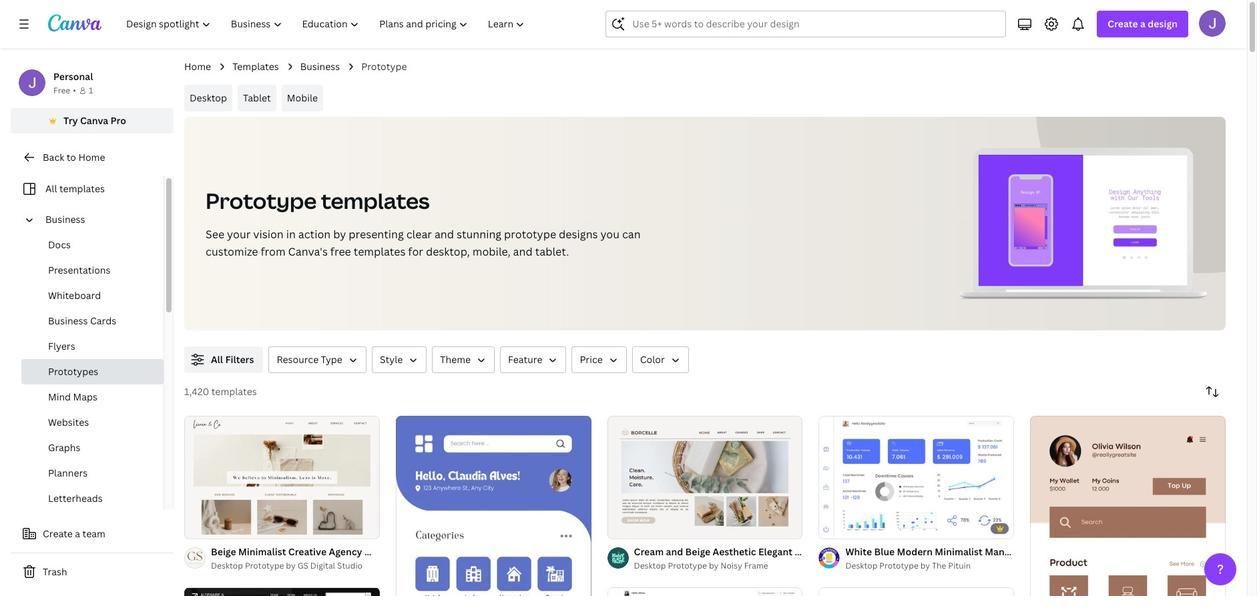 Task type: vqa. For each thing, say whether or not it's contained in the screenshot.
bottommost Create
yes



Task type: locate. For each thing, give the bounding box(es) containing it.
0 horizontal spatial 1
[[89, 85, 93, 96]]

1
[[89, 85, 93, 96], [617, 524, 621, 533]]

0 vertical spatial a
[[1141, 17, 1146, 30]]

0 vertical spatial and
[[435, 227, 454, 242]]

tablet link
[[238, 85, 276, 112]]

0 horizontal spatial and
[[435, 227, 454, 242]]

presentations
[[48, 264, 111, 277]]

1 horizontal spatial 1
[[617, 524, 621, 533]]

0 horizontal spatial home
[[78, 151, 105, 164]]

1 horizontal spatial and
[[513, 244, 533, 259]]

desktop
[[190, 92, 227, 104], [404, 546, 441, 559], [211, 561, 243, 572], [634, 561, 666, 572], [846, 561, 878, 572]]

back
[[43, 151, 64, 164]]

whiteboard link
[[21, 283, 164, 309]]

a left the design
[[1141, 17, 1146, 30]]

docs
[[48, 238, 71, 251]]

gs
[[298, 561, 309, 572]]

a inside dropdown button
[[1141, 17, 1146, 30]]

docs link
[[21, 232, 164, 258]]

business link down all templates link
[[40, 207, 156, 232]]

create inside dropdown button
[[1108, 17, 1139, 30]]

0 vertical spatial home
[[184, 60, 211, 73]]

business
[[300, 60, 340, 73], [45, 213, 85, 226], [48, 315, 88, 327]]

business link
[[300, 59, 340, 74], [40, 207, 156, 232]]

home up desktop link
[[184, 60, 211, 73]]

all for all templates
[[45, 182, 57, 195]]

planners link
[[21, 461, 164, 486]]

all down back
[[45, 182, 57, 195]]

desktop down home link
[[190, 92, 227, 104]]

1 vertical spatial 1
[[617, 524, 621, 533]]

0 horizontal spatial business link
[[40, 207, 156, 232]]

1 vertical spatial create
[[43, 528, 73, 540]]

personal
[[53, 70, 93, 83]]

color
[[640, 353, 665, 366]]

presenting
[[349, 227, 404, 242]]

0 vertical spatial all
[[45, 182, 57, 195]]

price button
[[572, 347, 627, 373]]

1 vertical spatial all
[[211, 353, 223, 366]]

by up free
[[333, 227, 346, 242]]

create inside button
[[43, 528, 73, 540]]

by left gs
[[286, 561, 296, 572]]

all left filters
[[211, 353, 223, 366]]

1 vertical spatial and
[[513, 244, 533, 259]]

by left noisy
[[709, 561, 719, 572]]

and down the prototype
[[513, 244, 533, 259]]

templates for all templates
[[59, 182, 105, 195]]

desktop prototype by the pituin
[[846, 561, 971, 572]]

by
[[333, 227, 346, 242], [286, 561, 296, 572], [709, 561, 719, 572], [921, 561, 931, 572]]

white blue modern minimalist manufacture production dashboard website desktop prototype image
[[819, 417, 1015, 539]]

beige and brown minimalist online shop menu furniture mobile prototype image
[[1031, 416, 1226, 597]]

resource type button
[[269, 347, 367, 373]]

None search field
[[606, 11, 1007, 37]]

all for all filters
[[211, 353, 223, 366]]

1 horizontal spatial business link
[[300, 59, 340, 74]]

business up flyers
[[48, 315, 88, 327]]

back to home
[[43, 151, 105, 164]]

see
[[206, 227, 225, 242]]

0 horizontal spatial create
[[43, 528, 73, 540]]

home
[[184, 60, 211, 73], [78, 151, 105, 164]]

all filters button
[[184, 347, 263, 373]]

templates down presenting
[[354, 244, 406, 259]]

and up the desktop,
[[435, 227, 454, 242]]

create left the design
[[1108, 17, 1139, 30]]

0 vertical spatial create
[[1108, 17, 1139, 30]]

for
[[408, 244, 423, 259]]

presentations link
[[21, 258, 164, 283]]

team
[[83, 528, 105, 540]]

templates
[[59, 182, 105, 195], [321, 186, 430, 215], [354, 244, 406, 259], [212, 385, 257, 398]]

all inside button
[[211, 353, 223, 366]]

a inside button
[[75, 528, 80, 540]]

business link up mobile
[[300, 59, 340, 74]]

create left the team
[[43, 528, 73, 540]]

0 horizontal spatial all
[[45, 182, 57, 195]]

business up mobile
[[300, 60, 340, 73]]

by left the
[[921, 561, 931, 572]]

the
[[933, 561, 947, 572]]

desktop,
[[426, 244, 470, 259]]

a left the team
[[75, 528, 80, 540]]

beige minimalist creative agency website desktop prototype link
[[211, 545, 490, 560]]

1 horizontal spatial a
[[1141, 17, 1146, 30]]

canva's
[[288, 244, 328, 259]]

0 horizontal spatial a
[[75, 528, 80, 540]]

minimalist
[[238, 546, 286, 559]]

1,420 templates
[[184, 385, 257, 398]]

templates for prototype templates
[[321, 186, 430, 215]]

desktop inside desktop prototype by noisy frame link
[[634, 561, 666, 572]]

•
[[73, 85, 76, 96]]

all
[[45, 182, 57, 195], [211, 353, 223, 366]]

templates up presenting
[[321, 186, 430, 215]]

designs
[[559, 227, 598, 242]]

0 vertical spatial 1
[[89, 85, 93, 96]]

1 vertical spatial business link
[[40, 207, 156, 232]]

top level navigation element
[[118, 11, 537, 37]]

type
[[321, 353, 343, 366]]

desktop up the "black and white minimalist interior company desktop prototype" image
[[846, 561, 878, 572]]

desktop down 5
[[634, 561, 666, 572]]

and
[[435, 227, 454, 242], [513, 244, 533, 259]]

Search search field
[[633, 11, 998, 37]]

desktop inside desktop link
[[190, 92, 227, 104]]

1 vertical spatial home
[[78, 151, 105, 164]]

1 right •
[[89, 85, 93, 96]]

stunning
[[457, 227, 502, 242]]

beige minimalist creative agency website desktop prototype desktop prototype by gs digital studio
[[211, 546, 490, 572]]

templates down all filters
[[212, 385, 257, 398]]

desktop inside desktop prototype by the pituin link
[[846, 561, 878, 572]]

cream and beige aesthetic elegant online portfolio shop desktop prototype image
[[608, 417, 803, 539]]

design
[[1149, 17, 1178, 30]]

black and white modern minimalist creative portfolio about us page website design prototype image
[[184, 589, 380, 597]]

create for create a team
[[43, 528, 73, 540]]

1 of 5 link
[[608, 416, 803, 539]]

business up docs
[[45, 213, 85, 226]]

trash
[[43, 566, 67, 579]]

cards
[[90, 315, 116, 327]]

beige
[[211, 546, 236, 559]]

2 vertical spatial business
[[48, 315, 88, 327]]

clear
[[407, 227, 432, 242]]

1 vertical spatial a
[[75, 528, 80, 540]]

Sort by button
[[1200, 379, 1226, 405]]

creative
[[288, 546, 327, 559]]

pituin
[[949, 561, 971, 572]]

home right to
[[78, 151, 105, 164]]

websites link
[[21, 410, 164, 436]]

0 vertical spatial business
[[300, 60, 340, 73]]

1 horizontal spatial create
[[1108, 17, 1139, 30]]

1 left the 'of'
[[617, 524, 621, 533]]

1 horizontal spatial all
[[211, 353, 223, 366]]

flyers link
[[21, 334, 164, 359]]

can
[[623, 227, 641, 242]]

templates down back to home
[[59, 182, 105, 195]]

prototype templates image
[[941, 117, 1226, 331], [979, 155, 1188, 286]]

to
[[67, 151, 76, 164]]

price
[[580, 353, 603, 366]]

prototypes
[[48, 365, 98, 378]]

prototype
[[362, 60, 407, 73], [206, 186, 317, 215], [444, 546, 490, 559], [245, 561, 284, 572], [668, 561, 707, 572], [880, 561, 919, 572]]

studio
[[337, 561, 363, 572]]

free •
[[53, 85, 76, 96]]



Task type: describe. For each thing, give the bounding box(es) containing it.
desktop prototype by noisy frame
[[634, 561, 769, 572]]

1 horizontal spatial home
[[184, 60, 211, 73]]

all templates
[[45, 182, 105, 195]]

a for team
[[75, 528, 80, 540]]

create a design
[[1108, 17, 1178, 30]]

whiteboard
[[48, 289, 101, 302]]

try canva pro
[[64, 114, 126, 127]]

in
[[286, 227, 296, 242]]

beige minimalist creative agency website desktop prototype image
[[184, 417, 380, 539]]

try canva pro button
[[11, 108, 174, 134]]

1 for 1
[[89, 85, 93, 96]]

agency
[[329, 546, 362, 559]]

desktop right the website
[[404, 546, 441, 559]]

mobile link
[[282, 85, 323, 112]]

home link
[[184, 59, 211, 74]]

1 for 1 of 5
[[617, 524, 621, 533]]

desktop for desktop prototype by noisy frame
[[634, 561, 666, 572]]

graphs link
[[21, 436, 164, 461]]

action
[[298, 227, 331, 242]]

a for design
[[1141, 17, 1146, 30]]

resource
[[277, 353, 319, 366]]

you
[[601, 227, 620, 242]]

1 of 5
[[617, 524, 639, 533]]

create a team
[[43, 528, 105, 540]]

flyers
[[48, 340, 75, 353]]

desktop down beige
[[211, 561, 243, 572]]

templates for 1,420 templates
[[212, 385, 257, 398]]

canva
[[80, 114, 108, 127]]

templates inside see your vision in action by presenting clear and stunning prototype designs you can customize from canva's free templates for desktop, mobile, and tablet.
[[354, 244, 406, 259]]

5
[[635, 524, 639, 533]]

from
[[261, 244, 286, 259]]

desktop for desktop
[[190, 92, 227, 104]]

digital
[[311, 561, 335, 572]]

prototype
[[504, 227, 557, 242]]

templates link
[[233, 59, 279, 74]]

theme button
[[432, 347, 495, 373]]

tablet.
[[536, 244, 569, 259]]

mind maps link
[[21, 385, 164, 410]]

desktop for desktop prototype by the pituin
[[846, 561, 878, 572]]

style
[[380, 353, 403, 366]]

theme
[[440, 353, 471, 366]]

pro
[[111, 114, 126, 127]]

try
[[64, 114, 78, 127]]

1 vertical spatial business
[[45, 213, 85, 226]]

prototype templates
[[206, 186, 430, 215]]

by inside "beige minimalist creative agency website desktop prototype desktop prototype by gs digital studio"
[[286, 561, 296, 572]]

maps
[[73, 391, 97, 403]]

business inside business cards link
[[48, 315, 88, 327]]

0 vertical spatial business link
[[300, 59, 340, 74]]

grey and purple modern business dashboard app desktop prototype image
[[608, 589, 803, 597]]

all templates link
[[19, 176, 156, 202]]

mind
[[48, 391, 71, 403]]

style button
[[372, 347, 427, 373]]

business cards
[[48, 315, 116, 327]]

jacob simon image
[[1200, 10, 1226, 37]]

graphs
[[48, 442, 81, 454]]

blue clean modern hotel booking mobile prototype image
[[396, 416, 592, 597]]

feature
[[508, 353, 543, 366]]

resource type
[[277, 353, 343, 366]]

1,420
[[184, 385, 209, 398]]

vision
[[253, 227, 284, 242]]

trash link
[[11, 559, 174, 586]]

letterheads
[[48, 492, 103, 505]]

back to home link
[[11, 144, 174, 171]]

websites
[[48, 416, 89, 429]]

mobile,
[[473, 244, 511, 259]]

customize
[[206, 244, 258, 259]]

of
[[623, 524, 633, 533]]

create for create a design
[[1108, 17, 1139, 30]]

desktop link
[[184, 85, 232, 112]]

noisy
[[721, 561, 743, 572]]

business cards link
[[21, 309, 164, 334]]

black and white minimalist interior company desktop prototype image
[[819, 589, 1015, 597]]

feature button
[[500, 347, 567, 373]]

letterheads link
[[21, 486, 164, 512]]

desktop prototype by the pituin link
[[846, 560, 1015, 573]]

frame
[[745, 561, 769, 572]]

free
[[331, 244, 351, 259]]

desktop prototype by gs digital studio link
[[211, 560, 380, 573]]

color button
[[632, 347, 689, 373]]

filters
[[225, 353, 254, 366]]

website
[[365, 546, 401, 559]]

mind maps
[[48, 391, 97, 403]]

tablet
[[243, 92, 271, 104]]

mobile
[[287, 92, 318, 104]]

desktop prototype by noisy frame link
[[634, 560, 803, 573]]

all filters
[[211, 353, 254, 366]]

see your vision in action by presenting clear and stunning prototype designs you can customize from canva's free templates for desktop, mobile, and tablet.
[[206, 227, 641, 259]]

by inside see your vision in action by presenting clear and stunning prototype designs you can customize from canva's free templates for desktop, mobile, and tablet.
[[333, 227, 346, 242]]

free
[[53, 85, 70, 96]]



